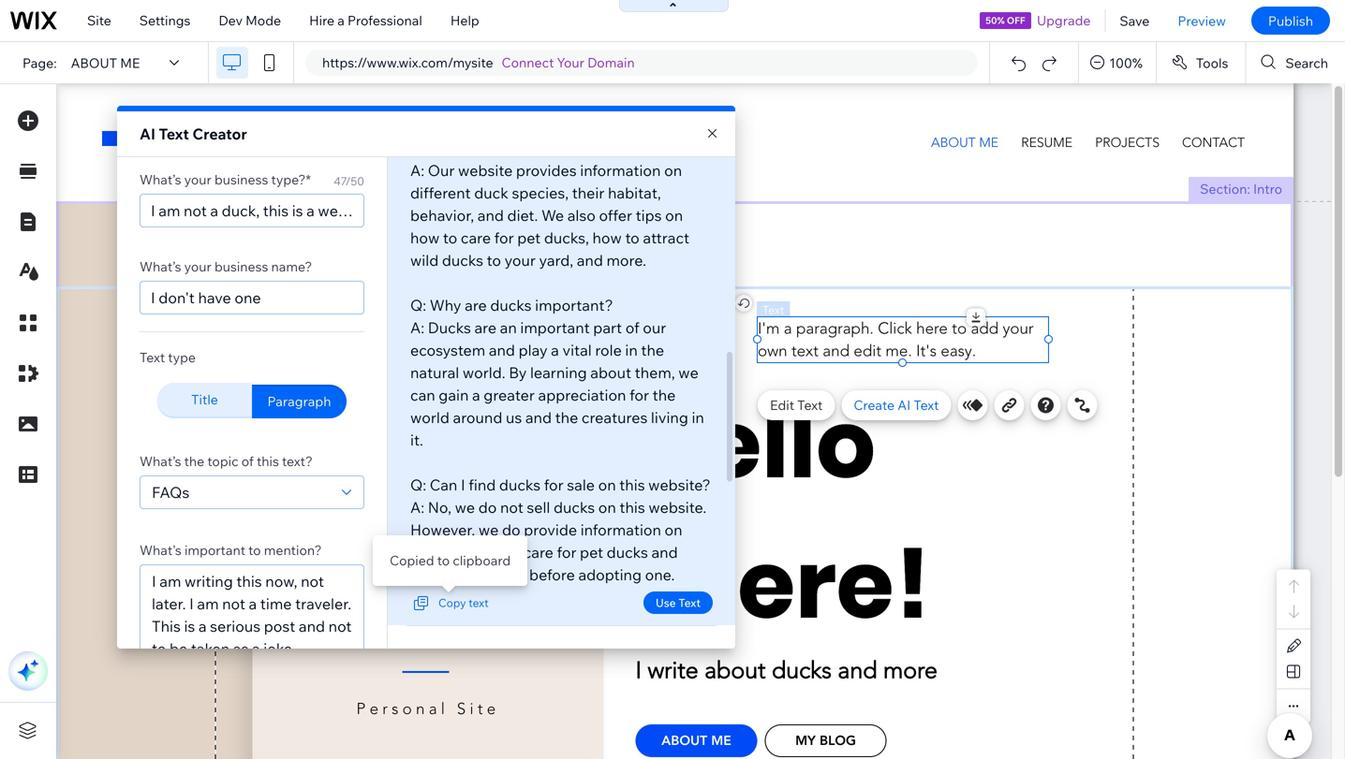 Task type: vqa. For each thing, say whether or not it's contained in the screenshot.
"business" related to name?
yes



Task type: describe. For each thing, give the bounding box(es) containing it.
sell
[[527, 498, 550, 517]]

for down them,
[[630, 386, 649, 405]]

your
[[557, 54, 585, 71]]

create
[[854, 397, 895, 414]]

ducks
[[428, 319, 471, 337]]

no,
[[428, 498, 452, 517]]

1 horizontal spatial we
[[479, 521, 499, 540]]

business for name?
[[214, 259, 268, 275]]

your inside q: what kind of information can i find on this website? a: our website provides information on different duck species, their habitat, behavior, and diet. we also offer tips on how to care for pet ducks, how to attract wild ducks to your yard, and more. q: why are ducks important? a: ducks are an important part of our ecosystem and play a vital role in the natural world. by learning about them, we can gain a greater appreciation for the world around us and the creatures living in it. q: can i find ducks for sale on this website? a: no, we do not sell ducks on this website. however, we do provide information on how to properly care for pet ducks and what to consider before adopting one.
[[505, 251, 536, 270]]

important inside q: what kind of information can i find on this website? a: our website provides information on different duck species, their habitat, behavior, and diet. we also offer tips on how to care for pet ducks, how to attract wild ducks to your yard, and more. q: why are ducks important? a: ducks are an important part of our ecosystem and play a vital role in the natural world. by learning about them, we can gain a greater appreciation for the world around us and the creatures living in it. q: can i find ducks for sale on this website? a: no, we do not sell ducks on this website. however, we do provide information on how to properly care for pet ducks and what to consider before adopting one.
[[520, 319, 590, 337]]

0 vertical spatial information
[[522, 116, 602, 135]]

upgrade
[[1037, 12, 1091, 29]]

important?
[[535, 296, 613, 315]]

0 vertical spatial are
[[465, 296, 487, 315]]

natural
[[410, 364, 459, 382]]

website.
[[649, 498, 707, 517]]

47/50
[[334, 174, 364, 188]]

use text
[[656, 596, 701, 610]]

the up living
[[653, 386, 676, 405]]

and down duck
[[478, 206, 504, 225]]

site
[[87, 12, 111, 29]]

adopting
[[578, 566, 642, 585]]

for left 'sale' at left bottom
[[544, 476, 564, 495]]

search
[[1286, 55, 1328, 71]]

this left text?
[[257, 453, 279, 470]]

before
[[529, 566, 575, 585]]

text?
[[282, 453, 313, 470]]

how up wild
[[410, 229, 440, 247]]

title
[[191, 392, 218, 408]]

me
[[120, 55, 140, 71]]

creatures
[[582, 408, 648, 427]]

publish
[[1268, 12, 1313, 29]]

of for can
[[504, 116, 518, 135]]

0 horizontal spatial important
[[185, 542, 245, 559]]

1 vertical spatial can
[[410, 386, 435, 405]]

mention?
[[264, 542, 322, 559]]

0 vertical spatial i
[[634, 116, 639, 135]]

0 vertical spatial a
[[338, 12, 345, 29]]

ducks up 'not'
[[499, 476, 541, 495]]

and right us
[[525, 408, 552, 427]]

off
[[1007, 15, 1026, 26]]

creator
[[193, 125, 247, 143]]

1 horizontal spatial website?
[[648, 476, 711, 495]]

different
[[410, 184, 471, 202]]

what's important to mention?
[[140, 542, 322, 559]]

gain
[[439, 386, 469, 405]]

edit
[[770, 397, 794, 414]]

topic
[[207, 453, 239, 470]]

text for ai text creator
[[159, 125, 189, 143]]

preview button
[[1164, 0, 1240, 41]]

this up our
[[410, 139, 436, 157]]

and down ducks,
[[577, 251, 603, 270]]

and down "an"
[[489, 341, 515, 360]]

0 horizontal spatial pet
[[517, 229, 541, 247]]

1 vertical spatial ai
[[898, 397, 911, 414]]

tools
[[1196, 55, 1229, 71]]

also
[[567, 206, 596, 225]]

q: what kind of information can i find on this website? a: our website provides information on different duck species, their habitat, behavior, and diet. we also offer tips on how to care for pet ducks, how to attract wild ducks to your yard, and more. q: why are ducks important? a: ducks are an important part of our ecosystem and play a vital role in the natural world. by learning about them, we can gain a greater appreciation for the world around us and the creatures living in it. q: can i find ducks for sale on this website? a: no, we do not sell ducks on this website. however, we do provide information on how to properly care for pet ducks and what to consider before adopting one.
[[410, 116, 734, 585]]

create ai text
[[854, 397, 939, 414]]

the down appreciation on the left
[[555, 408, 578, 427]]

your for what's your business name?
[[184, 259, 212, 275]]

how up 'what'
[[410, 543, 440, 562]]

properly
[[461, 543, 520, 562]]

1 horizontal spatial do
[[502, 521, 521, 540]]

e.g., Clothing store text field
[[140, 194, 364, 228]]

attract
[[643, 229, 690, 247]]

0 horizontal spatial find
[[469, 476, 496, 495]]

what's the topic of this text?
[[140, 453, 313, 470]]

vital
[[563, 341, 592, 360]]

for down diet.
[[494, 229, 514, 247]]

kind
[[471, 116, 501, 135]]

text left type
[[140, 349, 165, 366]]

settings
[[139, 12, 191, 29]]

1 vertical spatial are
[[474, 319, 497, 337]]

part
[[593, 319, 622, 337]]

edit text
[[770, 397, 823, 414]]

preview
[[1178, 12, 1226, 29]]

duck
[[474, 184, 509, 202]]

3 q: from the top
[[410, 476, 426, 495]]

text type
[[140, 349, 196, 366]]

appreciation
[[538, 386, 626, 405]]

50% off
[[986, 15, 1026, 26]]

0 horizontal spatial we
[[455, 498, 475, 517]]

2 q: from the top
[[410, 296, 426, 315]]

0 horizontal spatial in
[[625, 341, 638, 360]]

living
[[651, 408, 688, 427]]

why
[[430, 296, 461, 315]]

tools button
[[1157, 42, 1245, 83]]

paragraph
[[268, 393, 331, 410]]

what's for what's the topic of this text?
[[140, 453, 181, 470]]

copied to clipboard
[[390, 553, 511, 569]]

2 vertical spatial information
[[581, 521, 661, 540]]

e.g., Chic Boutique text field
[[140, 281, 364, 315]]

about
[[71, 55, 117, 71]]

consider
[[466, 566, 526, 585]]

what
[[410, 566, 445, 585]]

1 a: from the top
[[410, 161, 424, 180]]

https://www.wix.com/mysite
[[322, 54, 493, 71]]

about me
[[71, 55, 140, 71]]

save button
[[1106, 0, 1164, 41]]

0 vertical spatial find
[[642, 116, 669, 135]]

sale
[[567, 476, 595, 495]]

ecosystem
[[410, 341, 486, 360]]

100% button
[[1079, 42, 1156, 83]]

0 horizontal spatial i
[[461, 476, 465, 495]]

ducks up "an"
[[490, 296, 532, 315]]

how down offer at the left top of the page
[[593, 229, 622, 247]]

name?
[[271, 259, 312, 275]]

copy
[[438, 596, 466, 610]]

us
[[506, 408, 522, 427]]

2 vertical spatial a
[[472, 386, 480, 405]]

ducks down 'sale' at left bottom
[[554, 498, 595, 517]]

search button
[[1246, 42, 1345, 83]]



Task type: locate. For each thing, give the bounding box(es) containing it.
dev mode
[[219, 12, 281, 29]]

find right can at the bottom left of page
[[469, 476, 496, 495]]

text right use
[[679, 596, 701, 610]]

species,
[[512, 184, 569, 202]]

0 horizontal spatial website?
[[439, 139, 502, 157]]

1 vertical spatial important
[[185, 542, 245, 559]]

the left topic
[[184, 453, 204, 470]]

0 horizontal spatial ai
[[140, 125, 155, 143]]

1 horizontal spatial ai
[[898, 397, 911, 414]]

a
[[338, 12, 345, 29], [551, 341, 559, 360], [472, 386, 480, 405]]

what's
[[140, 171, 181, 188], [140, 259, 181, 275], [140, 453, 181, 470]]

1 horizontal spatial find
[[642, 116, 669, 135]]

information up adopting
[[581, 521, 661, 540]]

1 vertical spatial care
[[523, 543, 554, 562]]

do down 'not'
[[502, 521, 521, 540]]

hire a professional
[[309, 12, 422, 29]]

what's left strip
[[140, 259, 181, 275]]

are right why
[[465, 296, 487, 315]]

ai
[[140, 125, 155, 143], [898, 397, 911, 414]]

this left website.
[[620, 498, 645, 517]]

what's for what's your business type?*
[[140, 171, 181, 188]]

3 what's from the top
[[140, 453, 181, 470]]

text for edit text
[[797, 397, 823, 414]]

it.
[[410, 431, 423, 450]]

this right 'sale' at left bottom
[[619, 476, 645, 495]]

1 horizontal spatial in
[[692, 408, 704, 427]]

our
[[428, 161, 455, 180]]

offer
[[599, 206, 632, 225]]

what's up faqs
[[140, 453, 181, 470]]

1 horizontal spatial important
[[520, 319, 590, 337]]

2 what's from the top
[[140, 259, 181, 275]]

we right them,
[[679, 364, 699, 382]]

text right the create
[[914, 397, 939, 414]]

can down domain
[[606, 116, 631, 135]]

provides
[[516, 161, 577, 180]]

pet down diet.
[[517, 229, 541, 247]]

a: left the no,
[[410, 498, 424, 517]]

50%
[[986, 15, 1005, 26]]

0 vertical spatial ai
[[140, 125, 155, 143]]

website
[[458, 161, 513, 180]]

and up one.
[[652, 543, 678, 562]]

1 vertical spatial we
[[455, 498, 475, 517]]

0 vertical spatial business
[[214, 171, 268, 188]]

habitat,
[[608, 184, 661, 202]]

what's down ai text creator at the top left
[[140, 171, 181, 188]]

what's
[[140, 542, 182, 559]]

1 what's from the top
[[140, 171, 181, 188]]

the down our
[[641, 341, 664, 360]]

0 vertical spatial q:
[[410, 116, 426, 135]]

a: left our
[[410, 161, 424, 180]]

1 vertical spatial q:
[[410, 296, 426, 315]]

0 horizontal spatial can
[[410, 386, 435, 405]]

2 business from the top
[[214, 259, 268, 275]]

0 horizontal spatial a
[[338, 12, 345, 29]]

0 vertical spatial website?
[[439, 139, 502, 157]]

in
[[625, 341, 638, 360], [692, 408, 704, 427]]

find up habitat,
[[642, 116, 669, 135]]

ducks,
[[544, 229, 589, 247]]

type?*
[[271, 171, 311, 188]]

your
[[184, 171, 212, 188], [505, 251, 536, 270], [184, 259, 212, 275]]

website? up website at the left of page
[[439, 139, 502, 157]]

0 vertical spatial important
[[520, 319, 590, 337]]

copied
[[390, 553, 434, 569]]

1 business from the top
[[214, 171, 268, 188]]

ai right the create
[[898, 397, 911, 414]]

an
[[500, 319, 517, 337]]

in right role
[[625, 341, 638, 360]]

use
[[656, 596, 676, 610]]

tooltip image
[[359, 538, 376, 555]]

q: left what in the top of the page
[[410, 116, 426, 135]]

wild
[[410, 251, 439, 270]]

text inside use text button
[[679, 596, 701, 610]]

1 horizontal spatial care
[[523, 543, 554, 562]]

more.
[[607, 251, 646, 270]]

pet
[[517, 229, 541, 247], [580, 543, 603, 562]]

important right what's
[[185, 542, 245, 559]]

e.g., family-owned, founded in 2010, comes in 4 colors text field
[[140, 565, 364, 666]]

2 horizontal spatial we
[[679, 364, 699, 382]]

information up habitat,
[[580, 161, 661, 180]]

text for use text
[[679, 596, 701, 610]]

what's for what's your business name?
[[140, 259, 181, 275]]

diet.
[[507, 206, 538, 225]]

business up e.g., clothing store text box
[[214, 171, 268, 188]]

what
[[430, 116, 467, 135]]

1 vertical spatial find
[[469, 476, 496, 495]]

to
[[443, 229, 457, 247], [625, 229, 640, 247], [487, 251, 501, 270], [248, 542, 261, 559], [443, 543, 457, 562], [437, 553, 450, 569], [448, 566, 462, 585]]

behavior,
[[410, 206, 474, 225]]

role
[[595, 341, 622, 360]]

mode
[[246, 12, 281, 29]]

text right 'edit'
[[797, 397, 823, 414]]

in right living
[[692, 408, 704, 427]]

what's your business type?*
[[140, 171, 311, 188]]

i up habitat,
[[634, 116, 639, 135]]

your down ai text creator at the top left
[[184, 171, 212, 188]]

business for type?*
[[214, 171, 268, 188]]

for
[[494, 229, 514, 247], [630, 386, 649, 405], [544, 476, 564, 495], [557, 543, 577, 562]]

we up the properly
[[479, 521, 499, 540]]

3 a: from the top
[[410, 498, 424, 517]]

0 vertical spatial care
[[461, 229, 491, 247]]

text left creator
[[159, 125, 189, 143]]

1 q: from the top
[[410, 116, 426, 135]]

https://www.wix.com/mysite connect your domain
[[322, 54, 635, 71]]

1 horizontal spatial a
[[472, 386, 480, 405]]

of left our
[[626, 319, 640, 337]]

for up before
[[557, 543, 577, 562]]

care down provide
[[523, 543, 554, 562]]

0 horizontal spatial do
[[478, 498, 497, 517]]

i right can at the bottom left of page
[[461, 476, 465, 495]]

can
[[430, 476, 458, 495]]

clipboard
[[453, 553, 511, 569]]

1 vertical spatial i
[[461, 476, 465, 495]]

1 vertical spatial a:
[[410, 319, 424, 337]]

information up provides
[[522, 116, 602, 135]]

information
[[522, 116, 602, 135], [580, 161, 661, 180], [581, 521, 661, 540]]

1 vertical spatial website?
[[648, 476, 711, 495]]

0 horizontal spatial care
[[461, 229, 491, 247]]

help
[[450, 12, 479, 29]]

text
[[469, 596, 489, 610]]

website?
[[439, 139, 502, 157], [648, 476, 711, 495]]

yard,
[[539, 251, 573, 270]]

business up e.g., chic boutique text field at the top left of the page
[[214, 259, 268, 275]]

i
[[634, 116, 639, 135], [461, 476, 465, 495]]

1 horizontal spatial can
[[606, 116, 631, 135]]

q: left can at the bottom left of page
[[410, 476, 426, 495]]

0 vertical spatial in
[[625, 341, 638, 360]]

0 vertical spatial do
[[478, 498, 497, 517]]

1 vertical spatial what's
[[140, 259, 181, 275]]

this
[[410, 139, 436, 157], [257, 453, 279, 470], [619, 476, 645, 495], [620, 498, 645, 517]]

publish button
[[1252, 7, 1330, 35]]

a: left ducks
[[410, 319, 424, 337]]

their
[[572, 184, 605, 202]]

a right play
[[551, 341, 559, 360]]

1 vertical spatial of
[[626, 319, 640, 337]]

a right hire
[[338, 12, 345, 29]]

by
[[509, 364, 527, 382]]

a right gain
[[472, 386, 480, 405]]

0 vertical spatial what's
[[140, 171, 181, 188]]

provide
[[524, 521, 577, 540]]

copy text button
[[410, 592, 489, 615]]

2 horizontal spatial a
[[551, 341, 559, 360]]

1 vertical spatial in
[[692, 408, 704, 427]]

faqs
[[152, 483, 189, 502]]

2 a: from the top
[[410, 319, 424, 337]]

1 vertical spatial do
[[502, 521, 521, 540]]

q: left why
[[410, 296, 426, 315]]

how
[[410, 229, 440, 247], [593, 229, 622, 247], [410, 543, 440, 562]]

0 vertical spatial can
[[606, 116, 631, 135]]

2 vertical spatial we
[[479, 521, 499, 540]]

learning
[[530, 364, 587, 382]]

of
[[504, 116, 518, 135], [626, 319, 640, 337], [241, 453, 254, 470]]

on
[[673, 116, 690, 135], [664, 161, 682, 180], [665, 206, 683, 225], [598, 476, 616, 495], [598, 498, 616, 517], [665, 521, 683, 540]]

1 horizontal spatial of
[[504, 116, 518, 135]]

connect
[[502, 54, 554, 71]]

ai left creator
[[140, 125, 155, 143]]

one.
[[645, 566, 675, 585]]

can
[[606, 116, 631, 135], [410, 386, 435, 405]]

2 vertical spatial a:
[[410, 498, 424, 517]]

0 vertical spatial a:
[[410, 161, 424, 180]]

them,
[[635, 364, 675, 382]]

of right kind
[[504, 116, 518, 135]]

strip
[[227, 264, 257, 281]]

1 vertical spatial a
[[551, 341, 559, 360]]

are
[[465, 296, 487, 315], [474, 319, 497, 337]]

find
[[642, 116, 669, 135], [469, 476, 496, 495]]

pet up adopting
[[580, 543, 603, 562]]

hire
[[309, 12, 335, 29]]

world
[[410, 408, 450, 427]]

0 horizontal spatial of
[[241, 453, 254, 470]]

play
[[519, 341, 548, 360]]

we right the no,
[[455, 498, 475, 517]]

2 horizontal spatial of
[[626, 319, 640, 337]]

ai text creator
[[140, 125, 247, 143]]

around
[[453, 408, 503, 427]]

2 vertical spatial of
[[241, 453, 254, 470]]

1 vertical spatial business
[[214, 259, 268, 275]]

1 horizontal spatial i
[[634, 116, 639, 135]]

text
[[159, 125, 189, 143], [140, 349, 165, 366], [797, 397, 823, 414], [914, 397, 939, 414], [679, 596, 701, 610]]

professional
[[348, 12, 422, 29]]

we
[[679, 364, 699, 382], [455, 498, 475, 517], [479, 521, 499, 540]]

tips
[[636, 206, 662, 225]]

ducks right wild
[[442, 251, 483, 270]]

ducks
[[442, 251, 483, 270], [490, 296, 532, 315], [499, 476, 541, 495], [554, 498, 595, 517], [607, 543, 648, 562]]

important down important?
[[520, 319, 590, 337]]

0 vertical spatial we
[[679, 364, 699, 382]]

ducks up adopting
[[607, 543, 648, 562]]

are left "an"
[[474, 319, 497, 337]]

2 vertical spatial q:
[[410, 476, 426, 495]]

domain
[[587, 54, 635, 71]]

care down behavior,
[[461, 229, 491, 247]]

1 vertical spatial pet
[[580, 543, 603, 562]]

1 vertical spatial information
[[580, 161, 661, 180]]

0 vertical spatial of
[[504, 116, 518, 135]]

1 horizontal spatial pet
[[580, 543, 603, 562]]

of right topic
[[241, 453, 254, 470]]

not
[[500, 498, 524, 517]]

do left 'not'
[[478, 498, 497, 517]]

of for text?
[[241, 453, 254, 470]]

0 vertical spatial pet
[[517, 229, 541, 247]]

type
[[168, 349, 196, 366]]

your left strip
[[184, 259, 212, 275]]

our
[[643, 319, 666, 337]]

can up the world
[[410, 386, 435, 405]]

2 vertical spatial what's
[[140, 453, 181, 470]]

your left yard, at the left of the page
[[505, 251, 536, 270]]

world.
[[463, 364, 506, 382]]

however,
[[410, 521, 475, 540]]

use text button
[[644, 592, 713, 615]]

website? up website.
[[648, 476, 711, 495]]

your for what's your business type?*
[[184, 171, 212, 188]]

section: intro
[[1200, 181, 1283, 197], [1200, 181, 1283, 197]]



